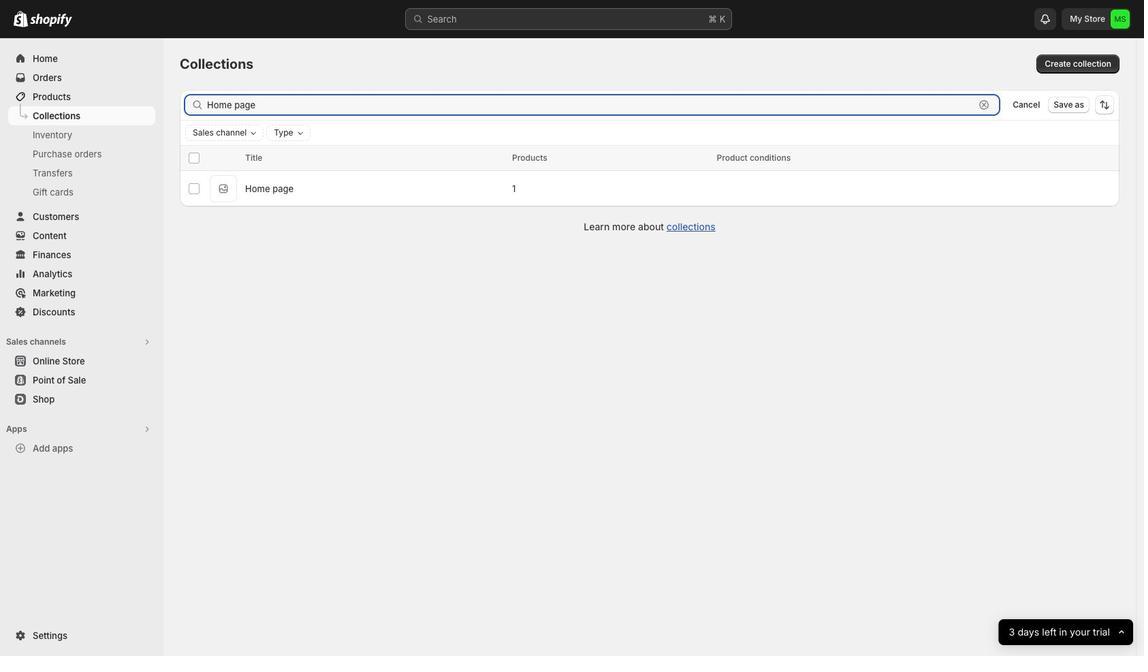 Task type: vqa. For each thing, say whether or not it's contained in the screenshot.
Search collections text box
no



Task type: describe. For each thing, give the bounding box(es) containing it.
Searching all collections text field
[[207, 95, 975, 114]]

1 horizontal spatial shopify image
[[30, 14, 72, 27]]



Task type: locate. For each thing, give the bounding box(es) containing it.
0 horizontal spatial shopify image
[[14, 11, 28, 27]]

shopify image
[[14, 11, 28, 27], [30, 14, 72, 27]]

my store image
[[1111, 10, 1130, 29]]



